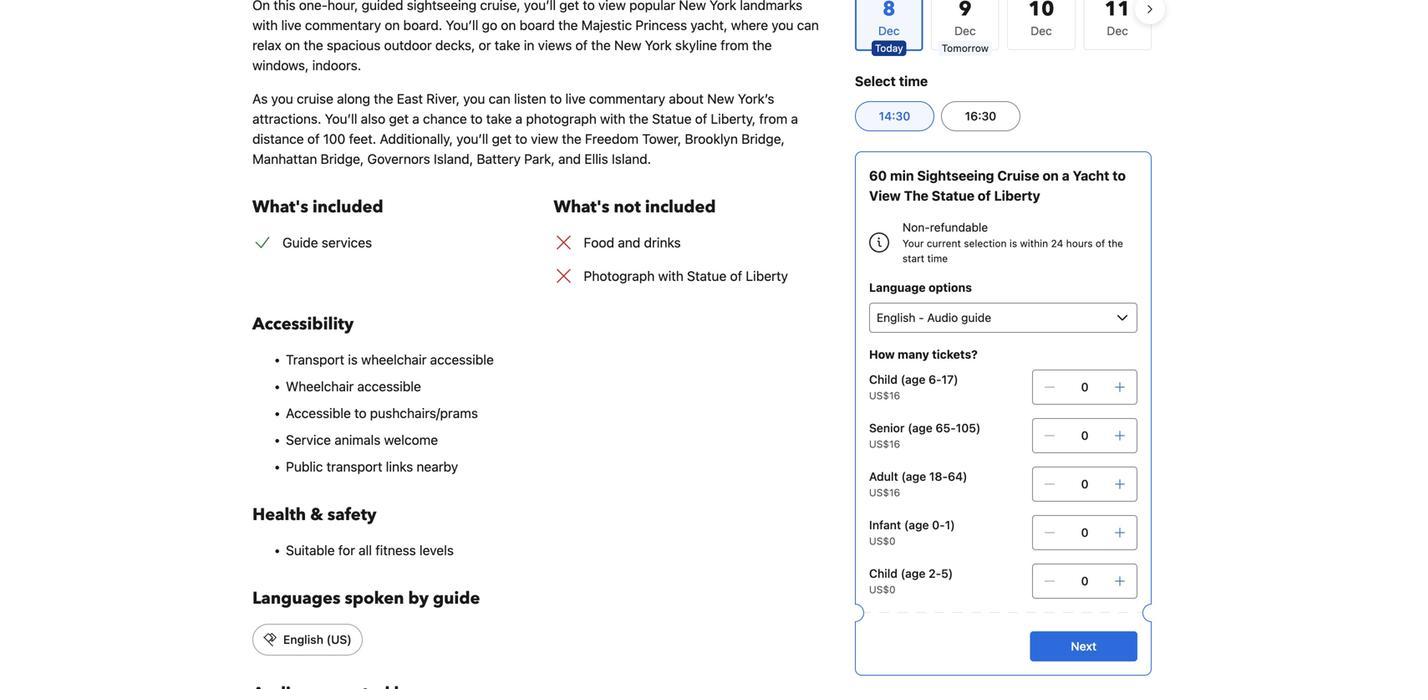Task type: describe. For each thing, give the bounding box(es) containing it.
wheelchair accessible
[[286, 378, 421, 394]]

the up views
[[559, 17, 578, 33]]

island,
[[434, 151, 473, 167]]

what's included
[[253, 196, 384, 219]]

child (age 2-5) us$0
[[870, 567, 953, 595]]

in
[[524, 37, 535, 53]]

food and drinks
[[584, 235, 681, 250]]

1)
[[945, 518, 956, 532]]

(age for 2-
[[901, 567, 926, 580]]

additionally,
[[380, 131, 453, 147]]

child for child (age 6-17)
[[870, 373, 898, 386]]

how many tickets?
[[870, 347, 978, 361]]

photograph with statue of liberty
[[584, 268, 788, 284]]

the up tower, at the left top
[[629, 111, 649, 127]]

attractions.
[[253, 111, 321, 127]]

liberty inside 60 min sightseeing cruise on a yacht to view the statue of liberty
[[995, 188, 1041, 204]]

view
[[870, 188, 901, 204]]

get inside on this one-hour, guided sightseeing cruise, you'll get to view popular new york landmarks with live commentary on board. you'll go on board the majestic princess yacht, where you can relax on the spacious outdoor decks, or take in views of the new york skyline from the windows, indoors.
[[560, 0, 580, 13]]

1 horizontal spatial you
[[463, 91, 485, 107]]

60
[[870, 168, 887, 184]]

board
[[520, 17, 555, 33]]

the up also at the left top of the page
[[374, 91, 394, 107]]

indoors.
[[312, 57, 361, 73]]

infant
[[870, 518, 902, 532]]

options
[[929, 281, 972, 294]]

dec for 1st dec button from the left
[[1031, 24, 1053, 38]]

transport
[[286, 352, 345, 368]]

park,
[[524, 151, 555, 167]]

on right go
[[501, 17, 516, 33]]

dec for 2nd dec button from left
[[1107, 24, 1129, 38]]

next
[[1071, 639, 1097, 653]]

to inside on this one-hour, guided sightseeing cruise, you'll get to view popular new york landmarks with live commentary on board. you'll go on board the majestic princess yacht, where you can relax on the spacious outdoor decks, or take in views of the new york skyline from the windows, indoors.
[[583, 0, 595, 13]]

of inside on this one-hour, guided sightseeing cruise, you'll get to view popular new york landmarks with live commentary on board. you'll go on board the majestic princess yacht, where you can relax on the spacious outdoor decks, or take in views of the new york skyline from the windows, indoors.
[[576, 37, 588, 53]]

hours
[[1067, 237, 1093, 249]]

6-
[[929, 373, 942, 386]]

us$16 for child
[[870, 390, 901, 401]]

along
[[337, 91, 370, 107]]

windows,
[[253, 57, 309, 73]]

landmarks
[[740, 0, 803, 13]]

photograph
[[526, 111, 597, 127]]

spacious
[[327, 37, 381, 53]]

1 vertical spatial get
[[389, 111, 409, 127]]

statue inside as you cruise along the east river, you can listen to live commentary about new york's attractions. you'll also get a chance to take a photograph with the statue of liberty, from a distance of 100 feet. additionally, you'll get to view the freedom tower, brooklyn bridge, manhattan bridge, governors island, battery park, and ellis island.
[[652, 111, 692, 127]]

to up service animals welcome at the left bottom
[[355, 405, 367, 421]]

pushchairs/prams
[[370, 405, 478, 421]]

where
[[731, 17, 769, 33]]

live inside on this one-hour, guided sightseeing cruise, you'll get to view popular new york landmarks with live commentary on board. you'll go on board the majestic princess yacht, where you can relax on the spacious outdoor decks, or take in views of the new york skyline from the windows, indoors.
[[281, 17, 302, 33]]

0 for child (age 2-5)
[[1082, 574, 1089, 588]]

outdoor
[[384, 37, 432, 53]]

64)
[[948, 470, 968, 483]]

us$0 for infant
[[870, 535, 896, 547]]

1 vertical spatial is
[[348, 352, 358, 368]]

a inside 60 min sightseeing cruise on a yacht to view the statue of liberty
[[1062, 168, 1070, 184]]

2 horizontal spatial with
[[659, 268, 684, 284]]

2 dec button from the left
[[1084, 0, 1152, 50]]

start
[[903, 253, 925, 264]]

region containing dec
[[842, 0, 1166, 58]]

cruise
[[998, 168, 1040, 184]]

1 horizontal spatial bridge,
[[742, 131, 785, 147]]

0 vertical spatial york
[[710, 0, 737, 13]]

majestic
[[582, 17, 632, 33]]

about
[[669, 91, 704, 107]]

you'll inside as you cruise along the east river, you can listen to live commentary about new york's attractions. you'll also get a chance to take a photograph with the statue of liberty, from a distance of 100 feet. additionally, you'll get to view the freedom tower, brooklyn bridge, manhattan bridge, governors island, battery park, and ellis island.
[[457, 131, 489, 147]]

governors
[[368, 151, 430, 167]]

feet.
[[349, 131, 376, 147]]

welcome
[[384, 432, 438, 448]]

guide services
[[283, 235, 372, 250]]

0 for infant (age 0-1)
[[1082, 526, 1089, 539]]

you'll inside as you cruise along the east river, you can listen to live commentary about new york's attractions. you'll also get a chance to take a photograph with the statue of liberty, from a distance of 100 feet. additionally, you'll get to view the freedom tower, brooklyn bridge, manhattan bridge, governors island, battery park, and ellis island.
[[325, 111, 357, 127]]

with inside as you cruise along the east river, you can listen to live commentary about new york's attractions. you'll also get a chance to take a photograph with the statue of liberty, from a distance of 100 feet. additionally, you'll get to view the freedom tower, brooklyn bridge, manhattan bridge, governors island, battery park, and ellis island.
[[600, 111, 626, 127]]

take inside on this one-hour, guided sightseeing cruise, you'll get to view popular new york landmarks with live commentary on board. you'll go on board the majestic princess yacht, where you can relax on the spacious outdoor decks, or take in views of the new york skyline from the windows, indoors.
[[495, 37, 521, 53]]

many
[[898, 347, 930, 361]]

photograph
[[584, 268, 655, 284]]

princess
[[636, 17, 687, 33]]

and inside as you cruise along the east river, you can listen to live commentary about new york's attractions. you'll also get a chance to take a photograph with the statue of liberty, from a distance of 100 feet. additionally, you'll get to view the freedom tower, brooklyn bridge, manhattan bridge, governors island, battery park, and ellis island.
[[559, 151, 581, 167]]

sightseeing
[[918, 168, 995, 184]]

east
[[397, 91, 423, 107]]

a down listen
[[516, 111, 523, 127]]

adult (age 18-64) us$16
[[870, 470, 968, 498]]

what's not included
[[554, 196, 716, 219]]

or
[[479, 37, 491, 53]]

0 for adult (age 18-64)
[[1082, 477, 1089, 491]]

tomorrow
[[942, 42, 989, 54]]

105)
[[956, 421, 981, 435]]

public
[[286, 459, 323, 475]]

for
[[339, 542, 355, 558]]

us$0 for child
[[870, 584, 896, 595]]

(age for 18-
[[902, 470, 927, 483]]

the down majestic
[[591, 37, 611, 53]]

child (age 6-17) us$16
[[870, 373, 959, 401]]

chance
[[423, 111, 467, 127]]

to right the chance
[[471, 111, 483, 127]]

you'll inside on this one-hour, guided sightseeing cruise, you'll get to view popular new york landmarks with live commentary on board. you'll go on board the majestic princess yacht, where you can relax on the spacious outdoor decks, or take in views of the new york skyline from the windows, indoors.
[[446, 17, 479, 33]]

us$16 for adult
[[870, 487, 901, 498]]

accessible
[[286, 405, 351, 421]]

(age for 6-
[[901, 373, 926, 386]]

non-refundable your current selection is within 24 hours of the start time
[[903, 220, 1124, 264]]

the up indoors.
[[304, 37, 323, 53]]

a right liberty,
[[791, 111, 799, 127]]

links
[[386, 459, 413, 475]]

tickets?
[[933, 347, 978, 361]]

0 for senior (age 65-105)
[[1082, 429, 1089, 442]]

next button
[[1031, 631, 1138, 661]]

1 dec button from the left
[[1008, 0, 1076, 50]]

0-
[[933, 518, 945, 532]]

transport
[[327, 459, 383, 475]]

statue inside 60 min sightseeing cruise on a yacht to view the statue of liberty
[[932, 188, 975, 204]]

0 vertical spatial new
[[679, 0, 706, 13]]

you inside on this one-hour, guided sightseeing cruise, you'll get to view popular new york landmarks with live commentary on board. you'll go on board the majestic princess yacht, where you can relax on the spacious outdoor decks, or take in views of the new york skyline from the windows, indoors.
[[772, 17, 794, 33]]

2 vertical spatial statue
[[687, 268, 727, 284]]

by
[[408, 587, 429, 610]]

liberty,
[[711, 111, 756, 127]]

english (us)
[[283, 633, 352, 646]]

senior (age 65-105) us$16
[[870, 421, 981, 450]]

commentary inside as you cruise along the east river, you can listen to live commentary about new york's attractions. you'll also get a chance to take a photograph with the statue of liberty, from a distance of 100 feet. additionally, you'll get to view the freedom tower, brooklyn bridge, manhattan bridge, governors island, battery park, and ellis island.
[[589, 91, 666, 107]]

the inside the non-refundable your current selection is within 24 hours of the start time
[[1109, 237, 1124, 249]]

the
[[904, 188, 929, 204]]

food
[[584, 235, 615, 250]]

the down photograph
[[562, 131, 582, 147]]

english
[[283, 633, 324, 646]]

as you cruise along the east river, you can listen to live commentary about new york's attractions. you'll also get a chance to take a photograph with the statue of liberty, from a distance of 100 feet. additionally, you'll get to view the freedom tower, brooklyn bridge, manhattan bridge, governors island, battery park, and ellis island.
[[253, 91, 799, 167]]

1 horizontal spatial accessible
[[430, 352, 494, 368]]

suitable
[[286, 542, 335, 558]]

spoken
[[345, 587, 404, 610]]

0 horizontal spatial you
[[271, 91, 293, 107]]

yacht
[[1073, 168, 1110, 184]]

guided
[[362, 0, 404, 13]]

selection
[[964, 237, 1007, 249]]

listen
[[514, 91, 547, 107]]

how
[[870, 347, 895, 361]]



Task type: vqa. For each thing, say whether or not it's contained in the screenshot.
2nd Dec from the right
yes



Task type: locate. For each thing, give the bounding box(es) containing it.
(age left "18-"
[[902, 470, 927, 483]]

you right river,
[[463, 91, 485, 107]]

what's
[[253, 196, 308, 219], [554, 196, 610, 219]]

languages
[[253, 587, 341, 610]]

2 vertical spatial us$16
[[870, 487, 901, 498]]

1 horizontal spatial liberty
[[995, 188, 1041, 204]]

child inside child (age 6-17) us$16
[[870, 373, 898, 386]]

of inside 60 min sightseeing cruise on a yacht to view the statue of liberty
[[978, 188, 991, 204]]

included up drinks
[[645, 196, 716, 219]]

view inside as you cruise along the east river, you can listen to live commentary about new york's attractions. you'll also get a chance to take a photograph with the statue of liberty, from a distance of 100 feet. additionally, you'll get to view the freedom tower, brooklyn bridge, manhattan bridge, governors island, battery park, and ellis island.
[[531, 131, 559, 147]]

5)
[[942, 567, 953, 580]]

you
[[772, 17, 794, 33], [271, 91, 293, 107], [463, 91, 485, 107]]

1 vertical spatial york
[[645, 37, 672, 53]]

1 horizontal spatial with
[[600, 111, 626, 127]]

public transport links nearby
[[286, 459, 458, 475]]

0 vertical spatial view
[[599, 0, 626, 13]]

0 horizontal spatial from
[[721, 37, 749, 53]]

accessibility
[[253, 313, 354, 336]]

1 vertical spatial you'll
[[457, 131, 489, 147]]

0 vertical spatial and
[[559, 151, 581, 167]]

new down majestic
[[615, 37, 642, 53]]

0 vertical spatial with
[[253, 17, 278, 33]]

you'll
[[524, 0, 556, 13], [457, 131, 489, 147]]

0 horizontal spatial can
[[489, 91, 511, 107]]

fitness
[[376, 542, 416, 558]]

2 us$16 from the top
[[870, 438, 901, 450]]

3 0 from the top
[[1082, 477, 1089, 491]]

0 vertical spatial us$16
[[870, 390, 901, 401]]

0 vertical spatial child
[[870, 373, 898, 386]]

and right food
[[618, 235, 641, 250]]

2 horizontal spatial new
[[708, 91, 735, 107]]

0 horizontal spatial live
[[281, 17, 302, 33]]

1 vertical spatial statue
[[932, 188, 975, 204]]

to inside 60 min sightseeing cruise on a yacht to view the statue of liberty
[[1113, 168, 1126, 184]]

1 vertical spatial view
[[531, 131, 559, 147]]

1 vertical spatial us$0
[[870, 584, 896, 595]]

(age left 0-
[[905, 518, 929, 532]]

a left yacht
[[1062, 168, 1070, 184]]

commentary up freedom
[[589, 91, 666, 107]]

drinks
[[644, 235, 681, 250]]

the down where
[[753, 37, 772, 53]]

on up the windows,
[[285, 37, 300, 53]]

can inside on this one-hour, guided sightseeing cruise, you'll get to view popular new york landmarks with live commentary on board. you'll go on board the majestic princess yacht, where you can relax on the spacious outdoor decks, or take in views of the new york skyline from the windows, indoors.
[[797, 17, 819, 33]]

1 vertical spatial bridge,
[[321, 151, 364, 167]]

0 vertical spatial us$0
[[870, 535, 896, 547]]

1 vertical spatial accessible
[[357, 378, 421, 394]]

you'll up "island,"
[[457, 131, 489, 147]]

with
[[253, 17, 278, 33], [600, 111, 626, 127], [659, 268, 684, 284]]

(age inside the infant (age 0-1) us$0
[[905, 518, 929, 532]]

from down where
[[721, 37, 749, 53]]

1 horizontal spatial view
[[599, 0, 626, 13]]

take inside as you cruise along the east river, you can listen to live commentary about new york's attractions. you'll also get a chance to take a photograph with the statue of liberty, from a distance of 100 feet. additionally, you'll get to view the freedom tower, brooklyn bridge, manhattan bridge, governors island, battery park, and ellis island.
[[486, 111, 512, 127]]

distance
[[253, 131, 304, 147]]

2 dec from the left
[[1031, 24, 1053, 38]]

to up park,
[[515, 131, 528, 147]]

1 0 from the top
[[1082, 380, 1089, 394]]

you'll up board
[[524, 0, 556, 13]]

1 horizontal spatial included
[[645, 196, 716, 219]]

suitable for all fitness levels
[[286, 542, 454, 558]]

us$0 down the infant (age 0-1) us$0
[[870, 584, 896, 595]]

us$0 down infant
[[870, 535, 896, 547]]

new
[[679, 0, 706, 13], [615, 37, 642, 53], [708, 91, 735, 107]]

freedom
[[585, 131, 639, 147]]

this
[[274, 0, 296, 13]]

(age inside adult (age 18-64) us$16
[[902, 470, 927, 483]]

cruise
[[297, 91, 334, 107]]

ellis
[[585, 151, 608, 167]]

go
[[482, 17, 498, 33]]

us$16 inside adult (age 18-64) us$16
[[870, 487, 901, 498]]

tower,
[[642, 131, 682, 147]]

us$16 for senior
[[870, 438, 901, 450]]

time
[[899, 73, 928, 89], [928, 253, 948, 264]]

bridge, down '100'
[[321, 151, 364, 167]]

0 horizontal spatial view
[[531, 131, 559, 147]]

2 vertical spatial get
[[492, 131, 512, 147]]

(age left 65-
[[908, 421, 933, 435]]

(age left 2-
[[901, 567, 926, 580]]

on inside 60 min sightseeing cruise on a yacht to view the statue of liberty
[[1043, 168, 1059, 184]]

dec tomorrow
[[942, 24, 989, 54]]

0 vertical spatial you'll
[[446, 17, 479, 33]]

us$0 inside child (age 2-5) us$0
[[870, 584, 896, 595]]

us$16 down senior at bottom right
[[870, 438, 901, 450]]

4 0 from the top
[[1082, 526, 1089, 539]]

1 horizontal spatial you'll
[[446, 17, 479, 33]]

1 horizontal spatial get
[[492, 131, 512, 147]]

skyline
[[676, 37, 717, 53]]

0 vertical spatial commentary
[[305, 17, 381, 33]]

included up services
[[313, 196, 384, 219]]

of inside the non-refundable your current selection is within 24 hours of the start time
[[1096, 237, 1106, 249]]

5 0 from the top
[[1082, 574, 1089, 588]]

service animals welcome
[[286, 432, 438, 448]]

you up the attractions.
[[271, 91, 293, 107]]

us$16
[[870, 390, 901, 401], [870, 438, 901, 450], [870, 487, 901, 498]]

guide
[[283, 235, 318, 250]]

1 child from the top
[[870, 373, 898, 386]]

manhattan
[[253, 151, 317, 167]]

us$16 up senior at bottom right
[[870, 390, 901, 401]]

0 horizontal spatial york
[[645, 37, 672, 53]]

0 vertical spatial accessible
[[430, 352, 494, 368]]

1 horizontal spatial from
[[760, 111, 788, 127]]

live
[[281, 17, 302, 33], [566, 91, 586, 107]]

0 horizontal spatial liberty
[[746, 268, 788, 284]]

2 vertical spatial with
[[659, 268, 684, 284]]

(age inside senior (age 65-105) us$16
[[908, 421, 933, 435]]

us$16 inside senior (age 65-105) us$16
[[870, 438, 901, 450]]

(age for 0-
[[905, 518, 929, 532]]

safety
[[328, 503, 377, 526]]

within
[[1021, 237, 1049, 249]]

decks,
[[436, 37, 475, 53]]

view up majestic
[[599, 0, 626, 13]]

accessible up pushchairs/prams
[[430, 352, 494, 368]]

with up freedom
[[600, 111, 626, 127]]

is inside the non-refundable your current selection is within 24 hours of the start time
[[1010, 237, 1018, 249]]

time inside the non-refundable your current selection is within 24 hours of the start time
[[928, 253, 948, 264]]

child inside child (age 2-5) us$0
[[870, 567, 898, 580]]

what's for what's not included
[[554, 196, 610, 219]]

view inside on this one-hour, guided sightseeing cruise, you'll get to view popular new york landmarks with live commentary on board. you'll go on board the majestic princess yacht, where you can relax on the spacious outdoor decks, or take in views of the new york skyline from the windows, indoors.
[[599, 0, 626, 13]]

live inside as you cruise along the east river, you can listen to live commentary about new york's attractions. you'll also get a chance to take a photograph with the statue of liberty, from a distance of 100 feet. additionally, you'll get to view the freedom tower, brooklyn bridge, manhattan bridge, governors island, battery park, and ellis island.
[[566, 91, 586, 107]]

is up wheelchair accessible on the left
[[348, 352, 358, 368]]

from
[[721, 37, 749, 53], [760, 111, 788, 127]]

0 vertical spatial live
[[281, 17, 302, 33]]

1 horizontal spatial commentary
[[589, 91, 666, 107]]

0 vertical spatial from
[[721, 37, 749, 53]]

live up photograph
[[566, 91, 586, 107]]

0 vertical spatial is
[[1010, 237, 1018, 249]]

1 what's from the left
[[253, 196, 308, 219]]

0 vertical spatial take
[[495, 37, 521, 53]]

york's
[[738, 91, 775, 107]]

1 horizontal spatial and
[[618, 235, 641, 250]]

1 horizontal spatial dec button
[[1084, 0, 1152, 50]]

view
[[599, 0, 626, 13], [531, 131, 559, 147]]

1 horizontal spatial new
[[679, 0, 706, 13]]

2 horizontal spatial you
[[772, 17, 794, 33]]

2 vertical spatial new
[[708, 91, 735, 107]]

what's up the guide
[[253, 196, 308, 219]]

1 vertical spatial take
[[486, 111, 512, 127]]

0 horizontal spatial you'll
[[457, 131, 489, 147]]

yacht,
[[691, 17, 728, 33]]

child down how
[[870, 373, 898, 386]]

a up the additionally,
[[412, 111, 420, 127]]

0 horizontal spatial with
[[253, 17, 278, 33]]

bridge,
[[742, 131, 785, 147], [321, 151, 364, 167]]

on right the cruise
[[1043, 168, 1059, 184]]

can inside as you cruise along the east river, you can listen to live commentary about new york's attractions. you'll also get a chance to take a photograph with the statue of liberty, from a distance of 100 feet. additionally, you'll get to view the freedom tower, brooklyn bridge, manhattan bridge, governors island, battery park, and ellis island.
[[489, 91, 511, 107]]

us$0 inside the infant (age 0-1) us$0
[[870, 535, 896, 547]]

what's up food
[[554, 196, 610, 219]]

liberty
[[995, 188, 1041, 204], [746, 268, 788, 284]]

child down infant
[[870, 567, 898, 580]]

1 vertical spatial from
[[760, 111, 788, 127]]

health
[[253, 503, 306, 526]]

0 horizontal spatial included
[[313, 196, 384, 219]]

0 horizontal spatial dec
[[955, 24, 976, 38]]

2 us$0 from the top
[[870, 584, 896, 595]]

1 dec from the left
[[955, 24, 976, 38]]

0 horizontal spatial get
[[389, 111, 409, 127]]

from inside on this one-hour, guided sightseeing cruise, you'll get to view popular new york landmarks with live commentary on board. you'll go on board the majestic princess yacht, where you can relax on the spacious outdoor decks, or take in views of the new york skyline from the windows, indoors.
[[721, 37, 749, 53]]

commentary down the hour,
[[305, 17, 381, 33]]

1 vertical spatial you'll
[[325, 111, 357, 127]]

you'll inside on this one-hour, guided sightseeing cruise, you'll get to view popular new york landmarks with live commentary on board. you'll go on board the majestic princess yacht, where you can relax on the spacious outdoor decks, or take in views of the new york skyline from the windows, indoors.
[[524, 0, 556, 13]]

river,
[[427, 91, 460, 107]]

york up yacht,
[[710, 0, 737, 13]]

all
[[359, 542, 372, 558]]

is
[[1010, 237, 1018, 249], [348, 352, 358, 368]]

1 horizontal spatial can
[[797, 17, 819, 33]]

1 vertical spatial liberty
[[746, 268, 788, 284]]

us$16 down adult
[[870, 487, 901, 498]]

york down princess
[[645, 37, 672, 53]]

1 vertical spatial live
[[566, 91, 586, 107]]

min
[[891, 168, 914, 184]]

a
[[412, 111, 420, 127], [516, 111, 523, 127], [791, 111, 799, 127], [1062, 168, 1070, 184]]

senior
[[870, 421, 905, 435]]

island.
[[612, 151, 651, 167]]

live down this
[[281, 17, 302, 33]]

you'll up '100'
[[325, 111, 357, 127]]

16:30
[[965, 109, 997, 123]]

(age
[[901, 373, 926, 386], [908, 421, 933, 435], [902, 470, 927, 483], [905, 518, 929, 532], [901, 567, 926, 580]]

relax
[[253, 37, 282, 53]]

1 vertical spatial and
[[618, 235, 641, 250]]

get down the east
[[389, 111, 409, 127]]

(age inside child (age 6-17) us$16
[[901, 373, 926, 386]]

0 horizontal spatial you'll
[[325, 111, 357, 127]]

2 child from the top
[[870, 567, 898, 580]]

with down drinks
[[659, 268, 684, 284]]

time down current
[[928, 253, 948, 264]]

view up park,
[[531, 131, 559, 147]]

sightseeing
[[407, 0, 477, 13]]

2 included from the left
[[645, 196, 716, 219]]

18-
[[930, 470, 948, 483]]

1 vertical spatial child
[[870, 567, 898, 580]]

popular
[[630, 0, 676, 13]]

of
[[576, 37, 588, 53], [695, 111, 708, 127], [308, 131, 320, 147], [978, 188, 991, 204], [1096, 237, 1106, 249], [730, 268, 743, 284]]

adult
[[870, 470, 899, 483]]

language options
[[870, 281, 972, 294]]

1 vertical spatial time
[[928, 253, 948, 264]]

1 horizontal spatial york
[[710, 0, 737, 13]]

take
[[495, 37, 521, 53], [486, 111, 512, 127]]

14:30
[[879, 109, 911, 123]]

region
[[842, 0, 1166, 58]]

guide
[[433, 587, 480, 610]]

&
[[310, 503, 323, 526]]

new up liberty,
[[708, 91, 735, 107]]

on
[[385, 17, 400, 33], [501, 17, 516, 33], [285, 37, 300, 53], [1043, 168, 1059, 184]]

commentary inside on this one-hour, guided sightseeing cruise, you'll get to view popular new york landmarks with live commentary on board. you'll go on board the majestic princess yacht, where you can relax on the spacious outdoor decks, or take in views of the new york skyline from the windows, indoors.
[[305, 17, 381, 33]]

get up views
[[560, 0, 580, 13]]

1 included from the left
[[313, 196, 384, 219]]

new inside as you cruise along the east river, you can listen to live commentary about new york's attractions. you'll also get a chance to take a photograph with the statue of liberty, from a distance of 100 feet. additionally, you'll get to view the freedom tower, brooklyn bridge, manhattan bridge, governors island, battery park, and ellis island.
[[708, 91, 735, 107]]

(age left the 6- at the bottom right of the page
[[901, 373, 926, 386]]

0 horizontal spatial what's
[[253, 196, 308, 219]]

0 vertical spatial can
[[797, 17, 819, 33]]

views
[[538, 37, 572, 53]]

accessible down transport is wheelchair accessible
[[357, 378, 421, 394]]

you down landmarks
[[772, 17, 794, 33]]

dec inside dec tomorrow
[[955, 24, 976, 38]]

the right hours
[[1109, 237, 1124, 249]]

can down landmarks
[[797, 17, 819, 33]]

0 vertical spatial statue
[[652, 111, 692, 127]]

with inside on this one-hour, guided sightseeing cruise, you'll get to view popular new york landmarks with live commentary on board. you'll go on board the majestic princess yacht, where you can relax on the spacious outdoor decks, or take in views of the new york skyline from the windows, indoors.
[[253, 17, 278, 33]]

0 vertical spatial get
[[560, 0, 580, 13]]

1 horizontal spatial what's
[[554, 196, 610, 219]]

0 horizontal spatial accessible
[[357, 378, 421, 394]]

(age inside child (age 2-5) us$0
[[901, 567, 926, 580]]

2 what's from the left
[[554, 196, 610, 219]]

health & safety
[[253, 503, 377, 526]]

(us)
[[327, 633, 352, 646]]

language
[[870, 281, 926, 294]]

with down on
[[253, 17, 278, 33]]

nearby
[[417, 459, 458, 475]]

accessible to pushchairs/prams
[[286, 405, 478, 421]]

1 vertical spatial can
[[489, 91, 511, 107]]

on down guided
[[385, 17, 400, 33]]

to right yacht
[[1113, 168, 1126, 184]]

(age for 65-
[[908, 421, 933, 435]]

1 vertical spatial us$16
[[870, 438, 901, 450]]

is left "within"
[[1010, 237, 1018, 249]]

0 vertical spatial liberty
[[995, 188, 1041, 204]]

refundable
[[930, 220, 989, 234]]

you'll up the decks,
[[446, 17, 479, 33]]

what's for what's included
[[253, 196, 308, 219]]

select
[[855, 73, 896, 89]]

child for child (age 2-5)
[[870, 567, 898, 580]]

0 vertical spatial bridge,
[[742, 131, 785, 147]]

take left in
[[495, 37, 521, 53]]

from inside as you cruise along the east river, you can listen to live commentary about new york's attractions. you'll also get a chance to take a photograph with the statue of liberty, from a distance of 100 feet. additionally, you'll get to view the freedom tower, brooklyn bridge, manhattan bridge, governors island, battery park, and ellis island.
[[760, 111, 788, 127]]

1 horizontal spatial is
[[1010, 237, 1018, 249]]

and left ellis
[[559, 151, 581, 167]]

3 dec from the left
[[1107, 24, 1129, 38]]

included
[[313, 196, 384, 219], [645, 196, 716, 219]]

animals
[[335, 432, 381, 448]]

infant (age 0-1) us$0
[[870, 518, 956, 547]]

0 vertical spatial time
[[899, 73, 928, 89]]

transport is wheelchair accessible
[[286, 352, 494, 368]]

0 vertical spatial you'll
[[524, 0, 556, 13]]

1 horizontal spatial you'll
[[524, 0, 556, 13]]

1 us$16 from the top
[[870, 390, 901, 401]]

get up battery
[[492, 131, 512, 147]]

1 vertical spatial with
[[600, 111, 626, 127]]

65-
[[936, 421, 956, 435]]

time right 'select' at the right of the page
[[899, 73, 928, 89]]

1 horizontal spatial live
[[566, 91, 586, 107]]

0 horizontal spatial bridge,
[[321, 151, 364, 167]]

0 horizontal spatial commentary
[[305, 17, 381, 33]]

0 horizontal spatial dec button
[[1008, 0, 1076, 50]]

bridge, down liberty,
[[742, 131, 785, 147]]

on this one-hour, guided sightseeing cruise, you'll get to view popular new york landmarks with live commentary on board. you'll go on board the majestic princess yacht, where you can relax on the spacious outdoor decks, or take in views of the new york skyline from the windows, indoors.
[[253, 0, 819, 73]]

to up photograph
[[550, 91, 562, 107]]

take up battery
[[486, 111, 512, 127]]

2 horizontal spatial dec
[[1107, 24, 1129, 38]]

non-
[[903, 220, 930, 234]]

us$16 inside child (age 6-17) us$16
[[870, 390, 901, 401]]

1 horizontal spatial dec
[[1031, 24, 1053, 38]]

hour,
[[328, 0, 358, 13]]

2 horizontal spatial get
[[560, 0, 580, 13]]

can left listen
[[489, 91, 511, 107]]

0 horizontal spatial is
[[348, 352, 358, 368]]

battery
[[477, 151, 521, 167]]

can
[[797, 17, 819, 33], [489, 91, 511, 107]]

new up yacht,
[[679, 0, 706, 13]]

0 horizontal spatial new
[[615, 37, 642, 53]]

1 vertical spatial commentary
[[589, 91, 666, 107]]

from down york's
[[760, 111, 788, 127]]

0 horizontal spatial and
[[559, 151, 581, 167]]

to up majestic
[[583, 0, 595, 13]]

3 us$16 from the top
[[870, 487, 901, 498]]

0 for child (age 6-17)
[[1082, 380, 1089, 394]]

1 us$0 from the top
[[870, 535, 896, 547]]

1 vertical spatial new
[[615, 37, 642, 53]]

to
[[583, 0, 595, 13], [550, 91, 562, 107], [471, 111, 483, 127], [515, 131, 528, 147], [1113, 168, 1126, 184], [355, 405, 367, 421]]

2 0 from the top
[[1082, 429, 1089, 442]]



